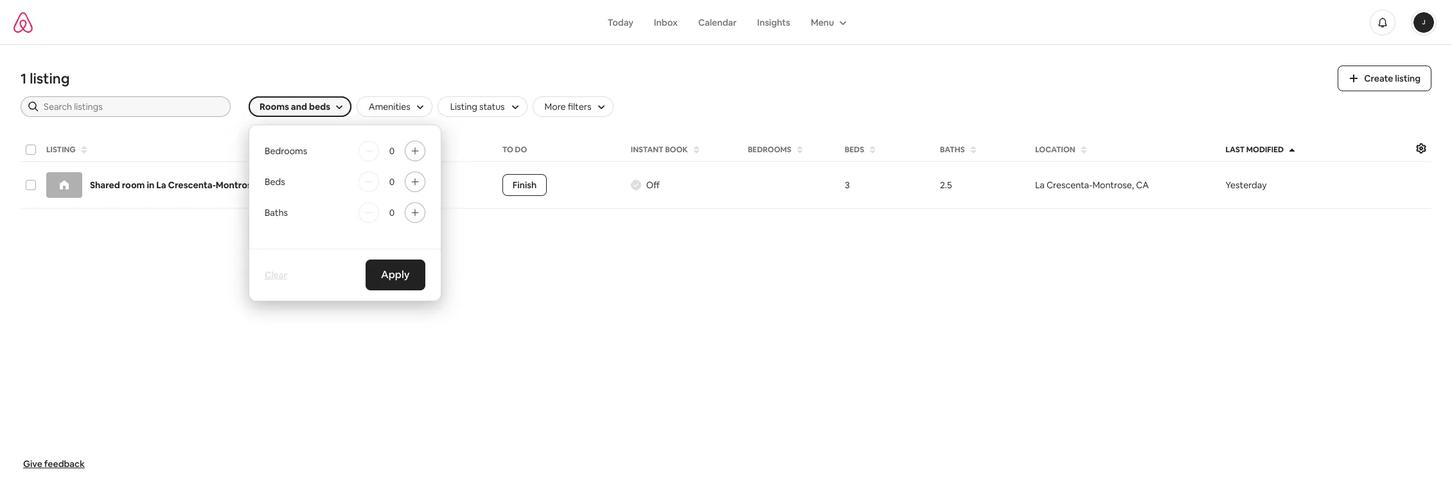 Task type: locate. For each thing, give the bounding box(es) containing it.
1 horizontal spatial crescenta-
[[1047, 179, 1093, 191]]

in
[[147, 179, 154, 191]]

0 horizontal spatial crescenta-
[[168, 179, 216, 191]]

crescenta- down listing button
[[168, 179, 216, 191]]

0 left progress
[[389, 176, 395, 188]]

in progress
[[389, 179, 435, 191]]

1 0 from the top
[[389, 145, 395, 157]]

2 crescenta- from the left
[[1047, 179, 1093, 191]]

0 horizontal spatial baths
[[265, 207, 288, 218]]

listing right create
[[1395, 73, 1421, 84]]

today
[[608, 16, 634, 28]]

beds
[[845, 145, 864, 155], [265, 176, 285, 188]]

apply button
[[366, 260, 425, 290]]

1 vertical spatial beds
[[265, 176, 285, 188]]

1 horizontal spatial beds
[[845, 145, 864, 155]]

instant
[[631, 145, 664, 155]]

insights
[[757, 16, 790, 28]]

0 for bedrooms
[[389, 145, 395, 157]]

montrose,
[[1093, 179, 1134, 191]]

inbox
[[654, 16, 678, 28]]

2 vertical spatial 0
[[389, 207, 395, 218]]

1 horizontal spatial bedrooms
[[748, 145, 792, 155]]

0 down 'in'
[[389, 207, 395, 218]]

beds button
[[841, 141, 934, 159]]

finish
[[513, 179, 537, 191]]

1 horizontal spatial baths
[[940, 145, 965, 155]]

baths up 2.5
[[940, 145, 965, 155]]

feedback
[[44, 458, 85, 470]]

1 vertical spatial 0
[[389, 176, 395, 188]]

main navigation menu image
[[1414, 12, 1434, 32]]

baths button
[[936, 141, 1029, 159]]

listing for create listing
[[1395, 73, 1421, 84]]

0 up 'in'
[[389, 145, 395, 157]]

calendar
[[698, 16, 737, 28]]

listing
[[30, 69, 70, 87], [1395, 73, 1421, 84]]

3
[[845, 179, 850, 191]]

baths inside the apply dialog
[[265, 207, 288, 218]]

la right in
[[156, 179, 166, 191]]

Search text field
[[44, 100, 222, 113]]

last modified
[[1226, 145, 1284, 155]]

0 vertical spatial beds
[[845, 145, 864, 155]]

baths
[[940, 145, 965, 155], [265, 207, 288, 218]]

create listing link
[[1338, 66, 1432, 91]]

room
[[122, 179, 145, 191]]

la
[[156, 179, 166, 191], [1035, 179, 1045, 191]]

menu
[[811, 16, 834, 28]]

2 0 from the top
[[389, 176, 395, 188]]

3 0 from the top
[[389, 207, 395, 218]]

0 vertical spatial baths
[[940, 145, 965, 155]]

la down location
[[1035, 179, 1045, 191]]

crescenta- down location
[[1047, 179, 1093, 191]]

beds right the montrose
[[265, 176, 285, 188]]

apply dialog
[[249, 125, 441, 301]]

0 horizontal spatial bedrooms
[[265, 145, 307, 157]]

bedrooms
[[748, 145, 792, 155], [265, 145, 307, 157]]

listing button
[[42, 141, 367, 159]]

1 la from the left
[[156, 179, 166, 191]]

in
[[389, 179, 397, 191]]

0 vertical spatial 0
[[389, 145, 395, 157]]

baths up clear
[[265, 207, 288, 218]]

2.5
[[940, 179, 952, 191]]

bedrooms button
[[744, 141, 839, 159]]

beds inside the apply dialog
[[265, 176, 285, 188]]

off
[[646, 179, 660, 191]]

crescenta-
[[168, 179, 216, 191], [1047, 179, 1093, 191]]

beds up 3
[[845, 145, 864, 155]]

1 horizontal spatial la
[[1035, 179, 1045, 191]]

listing right 1
[[30, 69, 70, 87]]

give feedback button
[[18, 453, 90, 475]]

0 horizontal spatial la
[[156, 179, 166, 191]]

0 horizontal spatial beds
[[265, 176, 285, 188]]

0 horizontal spatial listing
[[30, 69, 70, 87]]

1 horizontal spatial listing
[[1395, 73, 1421, 84]]

finish link
[[502, 174, 547, 196]]

1 vertical spatial baths
[[265, 207, 288, 218]]

give feedback
[[23, 458, 85, 470]]

0
[[389, 145, 395, 157], [389, 176, 395, 188], [389, 207, 395, 218]]

clear button
[[260, 264, 292, 286]]

shared room in la crescenta-montrose
[[90, 179, 257, 191]]

inbox link
[[644, 10, 688, 34]]



Task type: vqa. For each thing, say whether or not it's contained in the screenshot.
baths to the right
yes



Task type: describe. For each thing, give the bounding box(es) containing it.
shared
[[90, 179, 120, 191]]

last modified button
[[1222, 141, 1410, 159]]

2 la from the left
[[1035, 179, 1045, 191]]

beds inside beds button
[[845, 145, 864, 155]]

baths inside button
[[940, 145, 965, 155]]

1 crescenta- from the left
[[168, 179, 216, 191]]

status
[[374, 145, 402, 155]]

give
[[23, 458, 42, 470]]

montrose
[[216, 179, 257, 191]]

ca
[[1136, 179, 1149, 191]]

status button
[[370, 141, 496, 159]]

menu button
[[801, 10, 855, 34]]

today link
[[597, 10, 644, 34]]

and
[[291, 101, 307, 112]]

book
[[665, 145, 688, 155]]

0 for beds
[[389, 176, 395, 188]]

1 listing heading
[[21, 69, 1323, 87]]

rooms and beds button
[[249, 96, 352, 117]]

instant book
[[631, 145, 688, 155]]

last
[[1226, 145, 1245, 155]]

create listing
[[1365, 73, 1421, 84]]

location button
[[1032, 141, 1219, 159]]

create
[[1365, 73, 1394, 84]]

la crescenta-montrose, ca
[[1035, 179, 1149, 191]]

instant book button
[[627, 141, 742, 159]]

rooms
[[260, 101, 289, 112]]

rooms and beds
[[260, 101, 330, 112]]

instant book off image
[[631, 180, 641, 190]]

beds
[[309, 101, 330, 112]]

0 for baths
[[389, 207, 395, 218]]

bedrooms inside the apply dialog
[[265, 145, 307, 157]]

calendar link
[[688, 10, 747, 34]]

clear
[[265, 269, 287, 281]]

1 listing
[[21, 69, 70, 87]]

bedrooms inside button
[[748, 145, 792, 155]]

listing
[[46, 145, 76, 155]]

yesterday
[[1226, 179, 1267, 191]]

listing for 1 listing
[[30, 69, 70, 87]]

modified
[[1247, 145, 1284, 155]]

1
[[21, 69, 27, 87]]

apply
[[381, 268, 410, 281]]

progress
[[399, 179, 435, 191]]

insights link
[[747, 10, 801, 34]]

location
[[1035, 145, 1075, 155]]



